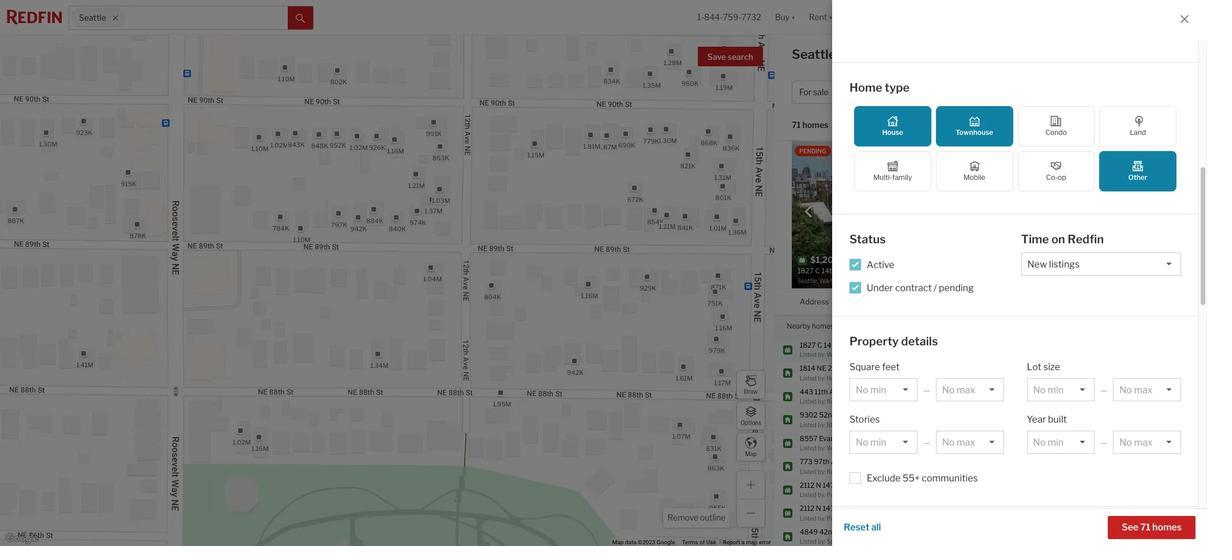 Task type: describe. For each thing, give the bounding box(es) containing it.
71 homes
[[792, 120, 829, 130]]

147th for 2112 n 147th st unit a
[[823, 504, 842, 513]]

residential
[[840, 468, 870, 475]]

1 vertical spatial hill
[[895, 345, 905, 354]]

1 horizontal spatial 1.02m
[[270, 142, 288, 150]]

washington for f
[[870, 492, 902, 499]]

inc.
[[899, 421, 909, 428]]

details for property details
[[902, 334, 938, 348]]

7732
[[742, 12, 762, 22]]

map data ©2023 google
[[613, 540, 675, 546]]

active
[[867, 259, 895, 270]]

brand
[[1007, 151, 1026, 159]]

size
[[1044, 362, 1061, 373]]

upper rainier beach
[[871, 415, 937, 424]]

contract
[[896, 282, 932, 293]]

868k 1.15m
[[527, 139, 718, 159]]

unit for a
[[852, 504, 865, 513]]

estate for kennydale
[[874, 375, 892, 382]]

see 71 homes
[[1122, 522, 1182, 533]]

year built
[[1027, 414, 1067, 425]]

bedroom
[[1043, 160, 1072, 168]]

more link
[[1054, 169, 1072, 178]]

979k
[[709, 347, 725, 355]]

834k
[[603, 78, 620, 86]]

443 11th ave w link
[[800, 387, 860, 397]]

save search
[[708, 52, 754, 62]]

0 horizontal spatial 1.02m
[[233, 439, 251, 447]]

listed for 1827
[[800, 351, 817, 358]]

802k
[[330, 78, 347, 86]]

view details
[[1131, 271, 1176, 281]]

option group containing house
[[855, 106, 1177, 192]]

a
[[866, 504, 871, 513]]

communities
[[922, 473, 978, 484]]

specialty
[[827, 538, 852, 545]]

ashworth
[[1092, 151, 1123, 159]]

by: for 42nd
[[818, 538, 826, 545]]

more
[[1054, 169, 1072, 178]]

0 vertical spatial 71
[[792, 120, 801, 130]]

next button image
[[969, 206, 980, 217]]

868k for 868k 1.15m
[[701, 139, 718, 147]]

2112 for 2112 n 147th st unit a
[[800, 504, 815, 513]]

all
[[872, 522, 881, 533]]

layouts,
[[1145, 160, 1170, 168]]

1.37m
[[425, 207, 442, 215]]

1 vertical spatial 863k
[[707, 464, 724, 473]]

listed inside 2112 n 147th st unit a listed by: pulte homes of washington inc
[[800, 515, 817, 522]]

report a map error
[[723, 540, 771, 546]]

24 hrs for $600
[[1133, 439, 1154, 447]]

table button
[[1162, 122, 1190, 140]]

n for 2112 n 147th st unit f
[[816, 481, 822, 490]]

map region
[[0, 0, 908, 546]]

homes inside the 2112 n 147th st unit f listed by: pulte homes of washington inc
[[843, 492, 862, 499]]

view details button
[[1125, 266, 1182, 285]]

147th for 2112 n 147th st unit f
[[823, 481, 842, 490]]

remove outline button
[[664, 508, 730, 528]]

by
[[1082, 151, 1090, 159]]

ft.
[[1019, 188, 1027, 196]]

ne inside 773 97th ave ne listed by: real residential
[[845, 458, 855, 466]]

int'l
[[883, 398, 893, 405]]

773 97th ave ne link
[[800, 458, 860, 467]]

terms
[[682, 540, 698, 546]]

884k
[[366, 217, 383, 225]]

2 vertical spatial of
[[700, 540, 705, 546]]

ave for s
[[838, 411, 850, 419]]

1.07m
[[672, 433, 691, 441]]

townhomes
[[1043, 151, 1081, 159]]

by: for 11th
[[818, 398, 826, 405]]

— for stories
[[924, 438, 931, 448]]

reset
[[844, 522, 870, 533]]

2112 for 2112 n 147th st unit f
[[800, 481, 815, 490]]

by: for 52nd
[[818, 421, 826, 428]]

listed for 773
[[800, 468, 817, 475]]

map
[[746, 540, 758, 546]]

3 inside 8 brand new townhomes by ashworth homes in capitol hill feature 3 bedroom floorplans with varied layouts, contemporary f...
[[1037, 160, 1042, 168]]

773
[[800, 458, 813, 466]]

$482
[[1097, 509, 1114, 517]]

25th
[[828, 364, 844, 373]]

inc for f
[[903, 492, 912, 499]]

of for f
[[863, 492, 869, 499]]

inc for a
[[903, 515, 912, 522]]

1.95m
[[493, 400, 511, 408]]

homes for 71
[[803, 120, 829, 130]]

ave for ne
[[831, 458, 844, 466]]

st for a
[[843, 504, 850, 513]]

by: for c
[[818, 351, 826, 358]]

for
[[912, 47, 930, 62]]

photos button
[[1115, 122, 1162, 139]]

8557 evanston ave n listed by: windermere real estate co.
[[800, 434, 903, 452]]

1.35m
[[643, 81, 661, 89]]

with
[[1108, 160, 1122, 168]]

pending
[[800, 148, 827, 155]]

8
[[1000, 151, 1005, 159]]

2023
[[1163, 188, 1181, 196]]

reset all
[[844, 522, 881, 533]]

ave inside 1827 c 14th ave listed by: windermere real estate midtown
[[840, 341, 852, 349]]

pulte for a
[[827, 515, 841, 522]]

year for year built
[[1027, 414, 1047, 425]]

see 71 homes button
[[1108, 516, 1196, 539]]

options
[[741, 419, 762, 426]]

1814 ne 25th pl link
[[800, 364, 860, 374]]

1.41m
[[76, 361, 93, 369]]

2.5 for 3,240
[[1021, 392, 1031, 401]]

google image
[[3, 531, 41, 546]]

2112 n 147th st unit a link
[[800, 504, 871, 514]]

ave for sw
[[838, 528, 850, 536]]

n for 2112 n 147th st unit a
[[816, 504, 822, 513]]

listed inside the 2112 n 147th st unit f listed by: pulte homes of washington inc
[[800, 492, 817, 499]]

443 11th ave w listed by: realogics sotheby's int'l rlty
[[800, 387, 905, 405]]

x-out this home image
[[1022, 268, 1036, 282]]

evanston
[[819, 434, 849, 443]]

863k inside '848k 863k'
[[432, 154, 449, 162]]

time
[[1022, 233, 1050, 246]]

4849
[[800, 528, 818, 536]]

1827 c 14th ave link
[[800, 341, 860, 350]]

lot size
[[1027, 362, 1061, 373]]

real for sw
[[853, 538, 865, 545]]

1.21m for 1.21m 1.37m
[[408, 181, 425, 190]]

google
[[657, 540, 675, 546]]

condo
[[1046, 128, 1067, 137]]

773 97th ave ne listed by: real residential
[[800, 458, 870, 475]]

home features
[[850, 525, 932, 539]]

©2023
[[638, 540, 656, 546]]

for sale
[[800, 87, 829, 97]]

1.61m
[[676, 375, 693, 383]]

1827 c 14th ave listed by: windermere real estate midtown
[[800, 341, 918, 358]]

1 horizontal spatial 942k
[[567, 369, 584, 377]]

re/max
[[827, 421, 850, 428]]

hrs for $833
[[1143, 392, 1154, 401]]

of for a
[[863, 515, 869, 522]]

24 for $833
[[1133, 392, 1142, 401]]

hrs for $482
[[1143, 509, 1154, 517]]

Co-op checkbox
[[1018, 151, 1095, 192]]

st for f
[[843, 481, 850, 490]]

recommended
[[863, 120, 922, 130]]

1.31m
[[714, 174, 731, 182]]

sotheby's
[[855, 398, 881, 405]]

1.15m
[[527, 151, 544, 159]]

report a map error link
[[723, 540, 771, 546]]

Land checkbox
[[1100, 106, 1177, 147]]

favorite button image
[[969, 144, 988, 163]]

Other checkbox
[[1100, 151, 1177, 192]]

11th
[[815, 387, 828, 396]]

24 hrs for $833
[[1133, 392, 1154, 401]]

1-
[[698, 12, 704, 22]]

0 horizontal spatial 1.30m
[[39, 140, 57, 148]]

ne inside 1814 ne 25th pl listed by: homesmart real estate assoc
[[817, 364, 827, 373]]



Task type: locate. For each thing, give the bounding box(es) containing it.
4 24 hrs from the top
[[1133, 532, 1154, 541]]

$600
[[1097, 439, 1115, 447]]

147th inside the 2112 n 147th st unit f listed by: pulte homes of washington inc
[[823, 481, 842, 490]]

4849 42nd ave sw listed by: specialty real estate group
[[800, 528, 902, 545]]

863k
[[432, 154, 449, 162], [707, 464, 724, 473]]

1.03m
[[432, 197, 450, 205]]

841k
[[677, 224, 693, 232]]

2.5 left the size
[[1021, 369, 1031, 377]]

real inside 8557 evanston ave n listed by: windermere real estate co.
[[862, 445, 874, 452]]

1 horizontal spatial map
[[745, 450, 757, 457]]

ave right 14th
[[840, 341, 852, 349]]

price
[[863, 87, 883, 97]]

listed for 8557
[[800, 445, 817, 452]]

1 st from the top
[[843, 481, 850, 490]]

7 listed from the top
[[800, 492, 817, 499]]

1 2.5 from the top
[[1021, 369, 1031, 377]]

868k inside 868k 1.15m
[[701, 139, 718, 147]]

land
[[1130, 128, 1147, 137]]

real down 773 97th ave ne link
[[827, 468, 839, 475]]

24 for $482
[[1133, 509, 1142, 517]]

4 hrs from the top
[[1143, 532, 1154, 541]]

windermere for 14th
[[827, 351, 861, 358]]

previous button image
[[803, 206, 815, 217]]

real for ave
[[862, 351, 874, 358]]

pl
[[845, 364, 852, 373]]

1 vertical spatial year
[[1027, 414, 1047, 425]]

Multi-family checkbox
[[855, 151, 932, 192]]

0 vertical spatial inc
[[903, 492, 912, 499]]

homes inside 8 brand new townhomes by ashworth homes in capitol hill feature 3 bedroom floorplans with varied layouts, contemporary f...
[[1125, 151, 1148, 159]]

3 for 1,399
[[991, 439, 996, 447]]

2 vertical spatial 3
[[991, 509, 996, 517]]

— for lot size
[[1101, 385, 1108, 395]]

1 washington from the top
[[870, 492, 902, 499]]

washington
[[870, 492, 902, 499], [870, 515, 902, 522]]

952k
[[329, 142, 346, 150]]

0 vertical spatial windermere
[[827, 351, 861, 358]]

24
[[1133, 392, 1142, 401], [1133, 439, 1142, 447], [1133, 509, 1142, 517], [1133, 532, 1142, 541]]

0 vertical spatial 1.21m
[[408, 181, 425, 190]]

1 vertical spatial washington
[[870, 515, 902, 522]]

71 up pending in the top of the page
[[792, 120, 801, 130]]

8 listed from the top
[[800, 515, 817, 522]]

1 vertical spatial details
[[902, 334, 938, 348]]

n inside 8557 evanston ave n listed by: windermere real estate co.
[[865, 434, 870, 443]]

map for map
[[745, 450, 757, 457]]

$/sq. ft.
[[1000, 188, 1027, 196]]

pulte for f
[[827, 492, 841, 499]]

2 st from the top
[[843, 504, 850, 513]]

1 vertical spatial 1.10m
[[251, 145, 268, 153]]

washington for a
[[870, 515, 902, 522]]

9 by: from the top
[[818, 538, 826, 545]]

ave inside 4849 42nd ave sw listed by: specialty real estate group
[[838, 528, 850, 536]]

unit inside 2112 n 147th st unit a listed by: pulte homes of washington inc
[[852, 504, 865, 513]]

hill up feet
[[895, 345, 905, 354]]

unit inside the 2112 n 147th st unit f listed by: pulte homes of washington inc
[[852, 481, 865, 490]]

multi-family
[[874, 173, 912, 182]]

2 2.5 from the top
[[1021, 392, 1031, 401]]

1 horizontal spatial 71
[[1141, 522, 1151, 533]]

by: inside 1814 ne 25th pl listed by: homesmart real estate assoc
[[818, 375, 826, 382]]

unit
[[852, 481, 865, 490], [852, 504, 865, 513]]

8 by: from the top
[[818, 515, 826, 522]]

0 vertical spatial ne
[[817, 364, 827, 373]]

real
[[862, 351, 874, 358], [861, 375, 873, 382], [862, 445, 874, 452], [827, 468, 839, 475], [853, 538, 865, 545]]

2 home from the top
[[850, 525, 883, 539]]

shoreline
[[871, 509, 901, 517]]

by: inside 2112 n 147th st unit a listed by: pulte homes of washington inc
[[818, 515, 826, 522]]

42nd
[[820, 528, 837, 536]]

1 horizontal spatial 1.21m
[[659, 223, 676, 231]]

op
[[1058, 173, 1067, 182]]

1 by: from the top
[[818, 351, 826, 358]]

option group
[[855, 106, 1177, 192]]

2 vertical spatial n
[[816, 504, 822, 513]]

inc up features
[[903, 515, 912, 522]]

2112 down 773
[[800, 481, 815, 490]]

1 vertical spatial 147th
[[823, 504, 842, 513]]

by: up '97th'
[[818, 445, 826, 452]]

2 147th from the top
[[823, 504, 842, 513]]

1 vertical spatial 3
[[991, 439, 996, 447]]

0 vertical spatial 2.5
[[1021, 369, 1031, 377]]

4 by: from the top
[[818, 421, 826, 428]]

by: down '97th'
[[818, 468, 826, 475]]

pulte down 2112 n 147th st unit f link
[[827, 492, 841, 499]]

n up 42nd
[[816, 504, 822, 513]]

estate for capitol hill
[[875, 351, 893, 358]]

for sale button
[[792, 81, 851, 104]]

1 24 hrs from the top
[[1133, 392, 1154, 401]]

homes up 2112 n 147th st unit a listed by: pulte homes of washington inc
[[843, 492, 862, 499]]

7 by: from the top
[[818, 492, 826, 499]]

st down the 2112 n 147th st unit f listed by: pulte homes of washington inc
[[843, 504, 850, 513]]

ave down eastside
[[851, 434, 863, 443]]

seattle,
[[792, 47, 839, 62]]

group
[[885, 538, 902, 545]]

map for map data ©2023 google
[[613, 540, 624, 546]]

homes inside 2112 n 147th st unit a listed by: pulte homes of washington inc
[[843, 515, 862, 522]]

unit left f
[[852, 481, 865, 490]]

year left built
[[1027, 414, 1047, 425]]

ave inside 773 97th ave ne listed by: real residential
[[831, 458, 844, 466]]

washington up all
[[870, 515, 902, 522]]

1 unit from the top
[[852, 481, 865, 490]]

of inside the 2112 n 147th st unit f listed by: pulte homes of washington inc
[[863, 492, 869, 499]]

wa
[[842, 47, 864, 62]]

type
[[885, 81, 910, 94]]

1 horizontal spatial ne
[[845, 458, 855, 466]]

1.87m
[[599, 143, 617, 151]]

market
[[899, 392, 922, 401]]

3 right $835,000
[[991, 509, 996, 517]]

details up the midtown
[[902, 334, 938, 348]]

8557 evanston ave n link
[[800, 434, 870, 444]]

1 vertical spatial ne
[[845, 458, 855, 466]]

2 24 from the top
[[1133, 439, 1142, 447]]

by: inside 8557 evanston ave n listed by: windermere real estate co.
[[818, 445, 826, 452]]

remove seattle image
[[112, 14, 119, 21]]

favorite button checkbox
[[969, 144, 988, 163]]

0 horizontal spatial year
[[1027, 414, 1047, 425]]

of up reset all
[[863, 515, 869, 522]]

1 horizontal spatial 1.30m
[[658, 137, 677, 145]]

details inside view details button
[[1151, 271, 1176, 281]]

unit left "a"
[[852, 504, 865, 513]]

real down sw
[[853, 538, 865, 545]]

0 horizontal spatial hill
[[895, 345, 905, 354]]

table
[[1164, 123, 1188, 134]]

address
[[800, 297, 829, 306]]

estate inside 1814 ne 25th pl listed by: homesmart real estate assoc
[[874, 375, 892, 382]]

homes left that
[[812, 322, 834, 330]]

floorplans
[[1074, 160, 1106, 168]]

home for home features
[[850, 525, 883, 539]]

1.21m inside 1.21m 1.37m
[[408, 181, 425, 190]]

2 24 hrs from the top
[[1133, 439, 1154, 447]]

0 vertical spatial 3
[[1037, 160, 1042, 168]]

0 vertical spatial map
[[745, 450, 757, 457]]

843k
[[288, 141, 305, 149]]

listed down 773
[[800, 468, 817, 475]]

1 vertical spatial windermere
[[827, 445, 861, 452]]

71 inside see 71 homes button
[[1141, 522, 1151, 533]]

of inside 2112 n 147th st unit a listed by: pulte homes of washington inc
[[863, 515, 869, 522]]

8 brand new townhomes by ashworth homes in capitol hill feature 3 bedroom floorplans with varied layouts, contemporary f...
[[1000, 151, 1179, 178]]

1 vertical spatial homes
[[812, 322, 834, 330]]

868k left 836k
[[701, 139, 718, 147]]

washington inside the 2112 n 147th st unit f listed by: pulte homes of washington inc
[[870, 492, 902, 499]]

homes up pending in the top of the page
[[803, 120, 829, 130]]

outline
[[700, 513, 726, 523]]

2 2112 from the top
[[800, 504, 815, 513]]

ave inside 8557 evanston ave n listed by: windermere real estate co.
[[851, 434, 863, 443]]

24 for $600
[[1133, 439, 1142, 447]]

3 24 hrs from the top
[[1133, 509, 1154, 517]]

1827
[[800, 341, 816, 349]]

24 hrs right $833
[[1133, 392, 1154, 401]]

listed down '4849'
[[800, 538, 817, 545]]

868k
[[716, 56, 733, 64], [701, 139, 718, 147]]

home
[[850, 81, 883, 94], [850, 525, 883, 539]]

5 listed from the top
[[800, 445, 817, 452]]

homes inside button
[[1153, 522, 1182, 533]]

848k
[[311, 142, 328, 150]]

ave
[[840, 341, 852, 349], [830, 387, 842, 396], [838, 411, 850, 419], [851, 434, 863, 443], [831, 458, 844, 466], [838, 528, 850, 536]]

on
[[1052, 233, 1066, 246]]

0 vertical spatial of
[[863, 492, 869, 499]]

147th down 2112 n 147th st unit f link
[[823, 504, 842, 513]]

863k down 991k
[[432, 154, 449, 162]]

House checkbox
[[855, 106, 932, 147]]

— for square feet
[[924, 385, 931, 395]]

2 unit from the top
[[852, 504, 865, 513]]

real inside 4849 42nd ave sw listed by: specialty real estate group
[[853, 538, 865, 545]]

24 hrs right $600
[[1133, 439, 1154, 447]]

hrs right see
[[1143, 532, 1154, 541]]

0 vertical spatial home
[[850, 81, 883, 94]]

1 vertical spatial 71
[[1141, 522, 1151, 533]]

listed inside 773 97th ave ne listed by: real residential
[[800, 468, 817, 475]]

2.5 left the 1,733
[[1021, 509, 1031, 517]]

0 vertical spatial 863k
[[432, 154, 449, 162]]

1 horizontal spatial capitol
[[1157, 151, 1179, 159]]

capitol up layouts,
[[1157, 151, 1179, 159]]

0 vertical spatial unit
[[852, 481, 865, 490]]

868k up 1.19m
[[716, 56, 733, 64]]

windermere for ave
[[827, 445, 861, 452]]

search
[[728, 52, 754, 62]]

alaska junction
[[871, 532, 921, 541]]

homes up "varied"
[[1125, 151, 1148, 159]]

0 horizontal spatial 71
[[792, 120, 801, 130]]

real down square
[[861, 375, 873, 382]]

remove
[[668, 513, 699, 523]]

w
[[843, 387, 851, 396]]

listed up '4849'
[[800, 515, 817, 522]]

— for year built
[[1101, 438, 1108, 448]]

868k for 868k
[[716, 56, 733, 64]]

estate down square feet
[[874, 375, 892, 382]]

24 hrs up the see 71 homes
[[1133, 509, 1154, 517]]

0 vertical spatial pulte
[[827, 492, 841, 499]]

by: inside 773 97th ave ne listed by: real residential
[[818, 468, 826, 475]]

5 by: from the top
[[818, 445, 826, 452]]

report
[[723, 540, 740, 546]]

by: for ne
[[818, 375, 826, 382]]

2 windermere from the top
[[827, 445, 861, 452]]

listed inside 443 11th ave w listed by: realogics sotheby's int'l rlty
[[800, 398, 817, 405]]

upper
[[871, 415, 891, 424]]

0 horizontal spatial map
[[613, 540, 624, 546]]

photo of 1827 c 14th ave, seattle, wa 98122 image
[[792, 141, 991, 288]]

None search field
[[125, 6, 288, 29]]

nearby
[[787, 322, 811, 330]]

ave inside 443 11th ave w listed by: realogics sotheby's int'l rlty
[[830, 387, 842, 396]]

71 right see
[[1141, 522, 1151, 533]]

0 vertical spatial capitol
[[1157, 151, 1179, 159]]

1 vertical spatial 942k
[[567, 369, 584, 377]]

1 vertical spatial unit
[[852, 504, 865, 513]]

real inside 1827 c 14th ave listed by: windermere real estate midtown
[[862, 351, 874, 358]]

of down f
[[863, 492, 869, 499]]

ne up residential at the right bottom
[[845, 458, 855, 466]]

3 2.5 from the top
[[1021, 509, 1031, 517]]

st down residential at the right bottom
[[843, 481, 850, 490]]

favorite this home image
[[1181, 505, 1195, 519]]

1-844-759-7732 link
[[698, 12, 762, 22]]

listed inside 1814 ne 25th pl listed by: homesmart real estate assoc
[[800, 375, 817, 382]]

windermere down 8557 evanston ave n link
[[827, 445, 861, 452]]

1 listed from the top
[[800, 351, 817, 358]]

$1,200,000
[[924, 345, 962, 354]]

2.5 for 1,733
[[1021, 509, 1031, 517]]

24 right $494 in the bottom right of the page
[[1133, 532, 1142, 541]]

hrs up the see 71 homes
[[1143, 509, 1154, 517]]

map inside map button
[[745, 450, 757, 457]]

of left use
[[700, 540, 705, 546]]

home type
[[850, 81, 910, 94]]

1.04m
[[423, 275, 442, 283]]

0 horizontal spatial 1.21m
[[408, 181, 425, 190]]

2112 inside the 2112 n 147th st unit f listed by: pulte homes of washington inc
[[800, 481, 815, 490]]

listed down 2112 n 147th st unit f link
[[800, 492, 817, 499]]

0 vertical spatial 2112
[[800, 481, 815, 490]]

0 horizontal spatial 942k
[[350, 225, 367, 233]]

0 vertical spatial 147th
[[823, 481, 842, 490]]

1 vertical spatial of
[[863, 515, 869, 522]]

6 by: from the top
[[818, 468, 826, 475]]

windermere inside 1827 c 14th ave listed by: windermere real estate midtown
[[827, 351, 861, 358]]

details for view details
[[1151, 271, 1176, 281]]

3 by: from the top
[[818, 398, 826, 405]]

year left the built
[[1105, 188, 1119, 196]]

2.5 for 2,200
[[1021, 369, 1031, 377]]

9 listed from the top
[[800, 538, 817, 545]]

of
[[863, 492, 869, 499], [863, 515, 869, 522], [700, 540, 705, 546]]

unit for f
[[852, 481, 865, 490]]

st inside the 2112 n 147th st unit f listed by: pulte homes of washington inc
[[843, 481, 850, 490]]

map left data
[[613, 540, 624, 546]]

2 pulte from the top
[[827, 515, 841, 522]]

2 washington from the top
[[870, 515, 902, 522]]

estate down all
[[866, 538, 884, 545]]

1 horizontal spatial 863k
[[707, 464, 724, 473]]

Condo checkbox
[[1018, 106, 1095, 147]]

year for year built
[[1105, 188, 1119, 196]]

details right view
[[1151, 271, 1176, 281]]

pulte inside the 2112 n 147th st unit f listed by: pulte homes of washington inc
[[827, 492, 841, 499]]

listed inside 1827 c 14th ave listed by: windermere real estate midtown
[[800, 351, 817, 358]]

real inside 773 97th ave ne listed by: real residential
[[827, 468, 839, 475]]

real down eastside
[[862, 445, 874, 452]]

homes
[[867, 47, 909, 62], [1125, 151, 1148, 159], [843, 492, 862, 499], [843, 515, 862, 522]]

stories
[[850, 414, 880, 425]]

3 hrs from the top
[[1143, 509, 1154, 517]]

1 horizontal spatial details
[[1151, 271, 1176, 281]]

2112 inside 2112 n 147th st unit a listed by: pulte homes of washington inc
[[800, 504, 815, 513]]

2 hrs from the top
[[1143, 439, 1154, 447]]

1 pulte from the top
[[827, 492, 841, 499]]

hrs
[[1143, 392, 1154, 401], [1143, 439, 1154, 447], [1143, 509, 1154, 517], [1143, 532, 1154, 541]]

submit search image
[[296, 14, 305, 23]]

capitol up square feet
[[871, 345, 894, 354]]

listed for 9302
[[800, 421, 817, 428]]

929k
[[640, 284, 656, 292]]

2
[[991, 392, 995, 401]]

1 vertical spatial 868k
[[701, 139, 718, 147]]

pulte down 2112 n 147th st unit a link
[[827, 515, 841, 522]]

0 horizontal spatial 863k
[[432, 154, 449, 162]]

ave inside 9302 52nd ave s listed by: re/max eastside brokers, inc.
[[838, 411, 850, 419]]

by: down 42nd
[[818, 538, 826, 545]]

hrs right $833
[[1143, 392, 1154, 401]]

estate inside 4849 42nd ave sw listed by: specialty real estate group
[[866, 538, 884, 545]]

2 horizontal spatial 1.02m
[[349, 143, 368, 152]]

2 listed from the top
[[800, 375, 817, 382]]

washington inside 2112 n 147th st unit a listed by: pulte homes of washington inc
[[870, 515, 902, 522]]

2.5 down the lot
[[1021, 392, 1031, 401]]

840k
[[389, 225, 406, 233]]

of
[[889, 392, 897, 401]]

inc inside 2112 n 147th st unit a listed by: pulte homes of washington inc
[[903, 515, 912, 522]]

windermere inside 8557 evanston ave n listed by: windermere real estate co.
[[827, 445, 861, 452]]

3 for 1,733
[[991, 509, 996, 517]]

real up square
[[862, 351, 874, 358]]

listed down the 9302
[[800, 421, 817, 428]]

784k
[[272, 224, 289, 233]]

hill inside 8 brand new townhomes by ashworth homes in capitol hill feature 3 bedroom floorplans with varied layouts, contemporary f...
[[1000, 160, 1011, 168]]

1 vertical spatial map
[[613, 540, 624, 546]]

0 horizontal spatial capitol
[[871, 345, 894, 354]]

homes for nearby
[[812, 322, 834, 330]]

by: down c in the right of the page
[[818, 351, 826, 358]]

by: for 97th
[[818, 468, 826, 475]]

estate left co.
[[875, 445, 893, 452]]

listed down 1827
[[800, 351, 817, 358]]

1 vertical spatial st
[[843, 504, 850, 513]]

6 listed from the top
[[800, 468, 817, 475]]

2 vertical spatial 2.5
[[1021, 509, 1031, 517]]

homes left for
[[867, 47, 909, 62]]

1 vertical spatial inc
[[903, 515, 912, 522]]

listed for 1814
[[800, 375, 817, 382]]

1 2112 from the top
[[800, 481, 815, 490]]

ave for w
[[830, 387, 842, 396]]

n inside 2112 n 147th st unit a listed by: pulte homes of washington inc
[[816, 504, 822, 513]]

1 windermere from the top
[[827, 351, 861, 358]]

seattle, wa homes for sale
[[792, 47, 958, 62]]

by: inside 4849 42nd ave sw listed by: specialty real estate group
[[818, 538, 826, 545]]

by: inside 1827 c 14th ave listed by: windermere real estate midtown
[[818, 351, 826, 358]]

24 hrs right $494 in the bottom right of the page
[[1133, 532, 1154, 541]]

1 horizontal spatial year
[[1105, 188, 1119, 196]]

3 listed from the top
[[800, 398, 817, 405]]

0 horizontal spatial details
[[902, 334, 938, 348]]

capitol inside 8 brand new townhomes by ashworth homes in capitol hill feature 3 bedroom floorplans with varied layouts, contemporary f...
[[1157, 151, 1179, 159]]

1 vertical spatial home
[[850, 525, 883, 539]]

1 24 from the top
[[1133, 392, 1142, 401]]

ave up realogics
[[830, 387, 842, 396]]

that
[[836, 322, 849, 330]]

by:
[[818, 351, 826, 358], [818, 375, 826, 382], [818, 398, 826, 405], [818, 421, 826, 428], [818, 445, 826, 452], [818, 468, 826, 475], [818, 492, 826, 499], [818, 515, 826, 522], [818, 538, 826, 545]]

4 listed from the top
[[800, 421, 817, 428]]

real inside 1814 ne 25th pl listed by: homesmart real estate assoc
[[861, 375, 873, 382]]

estate up feet
[[875, 351, 893, 358]]

listed inside 9302 52nd ave s listed by: re/max eastside brokers, inc.
[[800, 421, 817, 428]]

ave up specialty
[[838, 528, 850, 536]]

1 vertical spatial 2.5
[[1021, 392, 1031, 401]]

1 vertical spatial n
[[816, 481, 822, 490]]

$494
[[1097, 532, 1115, 541]]

n down '97th'
[[816, 481, 822, 490]]

2 inc from the top
[[903, 515, 912, 522]]

terms of use
[[682, 540, 716, 546]]

1.21m left 841k
[[659, 223, 676, 231]]

listed inside 8557 evanston ave n listed by: windermere real estate co.
[[800, 445, 817, 452]]

st inside 2112 n 147th st unit a listed by: pulte homes of washington inc
[[843, 504, 850, 513]]

1 vertical spatial pulte
[[827, 515, 841, 522]]

n down eastside
[[865, 434, 870, 443]]

hrs right $600
[[1143, 439, 1154, 447]]

— right the 3,240
[[1101, 385, 1108, 395]]

by: down 2112 n 147th st unit f link
[[818, 492, 826, 499]]

estate for alaska junction
[[866, 538, 884, 545]]

4 24 from the top
[[1133, 532, 1142, 541]]

863k down 831k
[[707, 464, 724, 473]]

hrs for $600
[[1143, 439, 1154, 447]]

homes down favorite this home icon
[[1153, 522, 1182, 533]]

0 vertical spatial details
[[1151, 271, 1176, 281]]

listed inside 4849 42nd ave sw listed by: specialty real estate group
[[800, 538, 817, 545]]

0 vertical spatial homes
[[803, 120, 829, 130]]

0 vertical spatial hill
[[1000, 160, 1011, 168]]

listed for 443
[[800, 398, 817, 405]]

147th down 773 97th ave ne listed by: real residential
[[823, 481, 842, 490]]

—
[[924, 385, 931, 395], [1101, 385, 1108, 395], [924, 438, 931, 448], [1101, 438, 1108, 448]]

by: inside the 2112 n 147th st unit f listed by: pulte homes of washington inc
[[818, 492, 826, 499]]

887k
[[7, 217, 24, 225]]

estate inside 8557 evanston ave n listed by: windermere real estate co.
[[875, 445, 893, 452]]

seattle
[[79, 13, 106, 23]]

ne left 25th
[[817, 364, 827, 373]]

1 inc from the top
[[903, 492, 912, 499]]

homes up reset
[[843, 515, 862, 522]]

n inside the 2112 n 147th st unit f listed by: pulte homes of washington inc
[[816, 481, 822, 490]]

by: for evanston
[[818, 445, 826, 452]]

by: down 1814 ne 25th pl link
[[818, 375, 826, 382]]

2112 up '4849'
[[800, 504, 815, 513]]

windermere up the pl on the bottom right of the page
[[827, 351, 861, 358]]

home for home type
[[850, 81, 883, 94]]

1 vertical spatial 2112
[[800, 504, 815, 513]]

0 horizontal spatial ne
[[817, 364, 827, 373]]

mobile
[[964, 173, 986, 182]]

1 vertical spatial capitol
[[871, 345, 894, 354]]

s
[[852, 411, 856, 419]]

24 up see
[[1133, 509, 1142, 517]]

2 by: from the top
[[818, 375, 826, 382]]

1.21m for 1.21m
[[659, 223, 676, 231]]

ave right '97th'
[[831, 458, 844, 466]]

real for n
[[862, 445, 874, 452]]

Townhouse checkbox
[[936, 106, 1013, 147]]

family
[[893, 173, 912, 182]]

by: inside 9302 52nd ave s listed by: re/max eastside brokers, inc.
[[818, 421, 826, 428]]

0 vertical spatial 1.10m
[[277, 75, 295, 83]]

0 vertical spatial st
[[843, 481, 850, 490]]

sale
[[932, 47, 958, 62]]

2 vertical spatial 1.10m
[[293, 236, 310, 244]]

by: up 42nd
[[818, 515, 826, 522]]

favorite this home image
[[1181, 529, 1195, 543]]

1 horizontal spatial hill
[[1000, 160, 1011, 168]]

147th inside 2112 n 147th st unit a listed by: pulte homes of washington inc
[[823, 504, 842, 513]]

2 vertical spatial homes
[[1153, 522, 1182, 533]]

real for pl
[[861, 375, 873, 382]]

listed for 4849
[[800, 538, 817, 545]]

by: inside 443 11th ave w listed by: realogics sotheby's int'l rlty
[[818, 398, 826, 405]]

24 hrs for $482
[[1133, 509, 1154, 517]]

3 24 from the top
[[1133, 509, 1142, 517]]

list box
[[1022, 252, 1182, 276], [850, 379, 918, 402], [936, 379, 1004, 402], [1027, 379, 1095, 402], [1114, 379, 1182, 402], [850, 431, 918, 454], [936, 431, 1004, 454], [1027, 431, 1095, 454], [1114, 431, 1182, 454]]

capitol
[[1157, 151, 1179, 159], [871, 345, 894, 354]]

by: down 11th
[[818, 398, 826, 405]]

— right market
[[924, 385, 931, 395]]

estate inside 1827 c 14th ave listed by: windermere real estate midtown
[[875, 351, 893, 358]]

821k
[[680, 162, 696, 170]]

pulte inside 2112 n 147th st unit a listed by: pulte homes of washington inc
[[827, 515, 841, 522]]

0 vertical spatial washington
[[870, 492, 902, 499]]

junction
[[894, 532, 921, 541]]

1 147th from the top
[[823, 481, 842, 490]]

991k
[[426, 130, 442, 138]]

3 down the 2
[[991, 439, 996, 447]]

1 vertical spatial 1.21m
[[659, 223, 676, 231]]

house
[[883, 128, 904, 137]]

listed down 8557
[[800, 445, 817, 452]]

1.28m
[[664, 59, 682, 67]]

under
[[867, 282, 894, 293]]

1 hrs from the top
[[1143, 392, 1154, 401]]

error
[[759, 540, 771, 546]]

24 right $600
[[1133, 439, 1142, 447]]

view details link
[[1125, 264, 1182, 285]]

inc inside the 2112 n 147th st unit f listed by: pulte homes of washington inc
[[903, 492, 912, 499]]

— down beach
[[924, 438, 931, 448]]

map down options
[[745, 450, 757, 457]]

942k
[[350, 225, 367, 233], [567, 369, 584, 377]]

0 vertical spatial 942k
[[350, 225, 367, 233]]

0 vertical spatial 868k
[[716, 56, 733, 64]]

washington down exclude
[[870, 492, 902, 499]]

estate for greenwood
[[875, 445, 893, 452]]

listed down '443'
[[800, 398, 817, 405]]

inc down 55+
[[903, 492, 912, 499]]

3 down new
[[1037, 160, 1042, 168]]

ave left s
[[838, 411, 850, 419]]

by: down 52nd
[[818, 421, 826, 428]]

0 vertical spatial n
[[865, 434, 870, 443]]

443
[[800, 387, 814, 396]]

Mobile checkbox
[[936, 151, 1013, 192]]

24 right $833
[[1133, 392, 1142, 401]]

1 home from the top
[[850, 81, 883, 94]]

0 vertical spatial year
[[1105, 188, 1119, 196]]

beach
[[916, 415, 937, 424]]

ave for n
[[851, 434, 863, 443]]

save
[[708, 52, 726, 62]]



Task type: vqa. For each thing, say whether or not it's contained in the screenshot.
1.75 corresponding to $714,950
no



